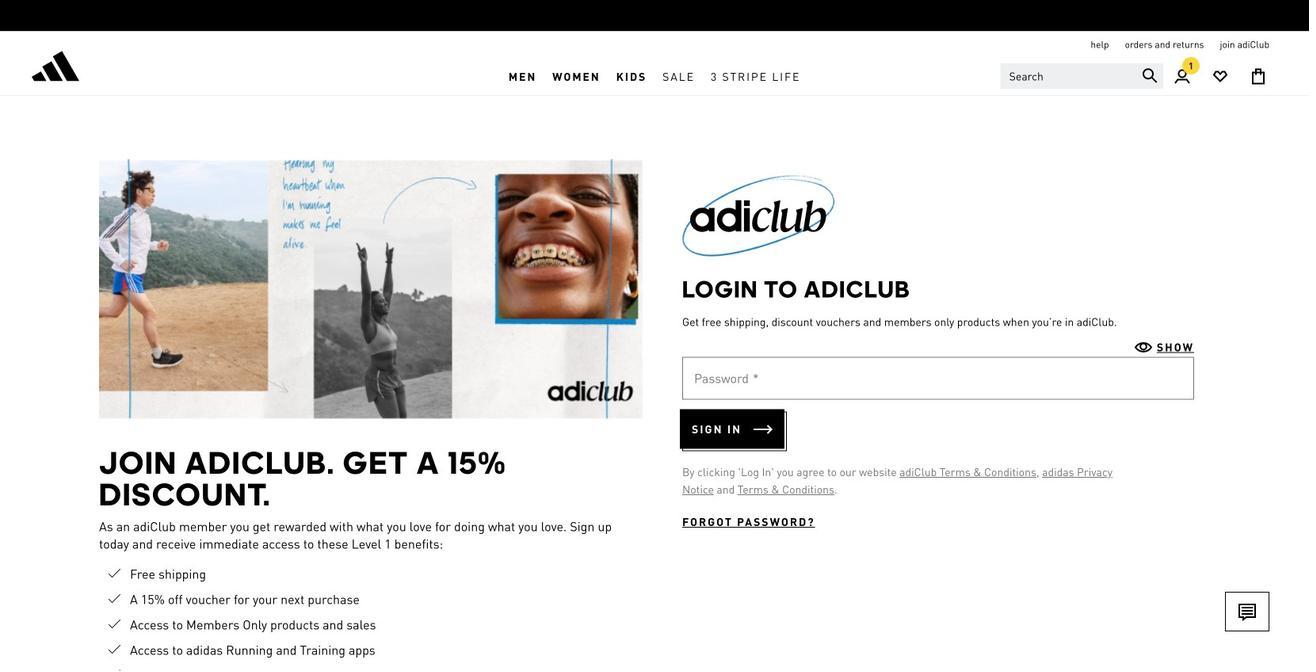 Task type: vqa. For each thing, say whether or not it's contained in the screenshot.
"2" link
no



Task type: locate. For each thing, give the bounding box(es) containing it.
adiclub account portal teaser image
[[99, 159, 643, 419]]

top image image
[[667, 159, 851, 257]]



Task type: describe. For each thing, give the bounding box(es) containing it.
main navigation element
[[317, 58, 993, 95]]

Password password field
[[682, 357, 1195, 400]]

Search field
[[1001, 63, 1164, 89]]



